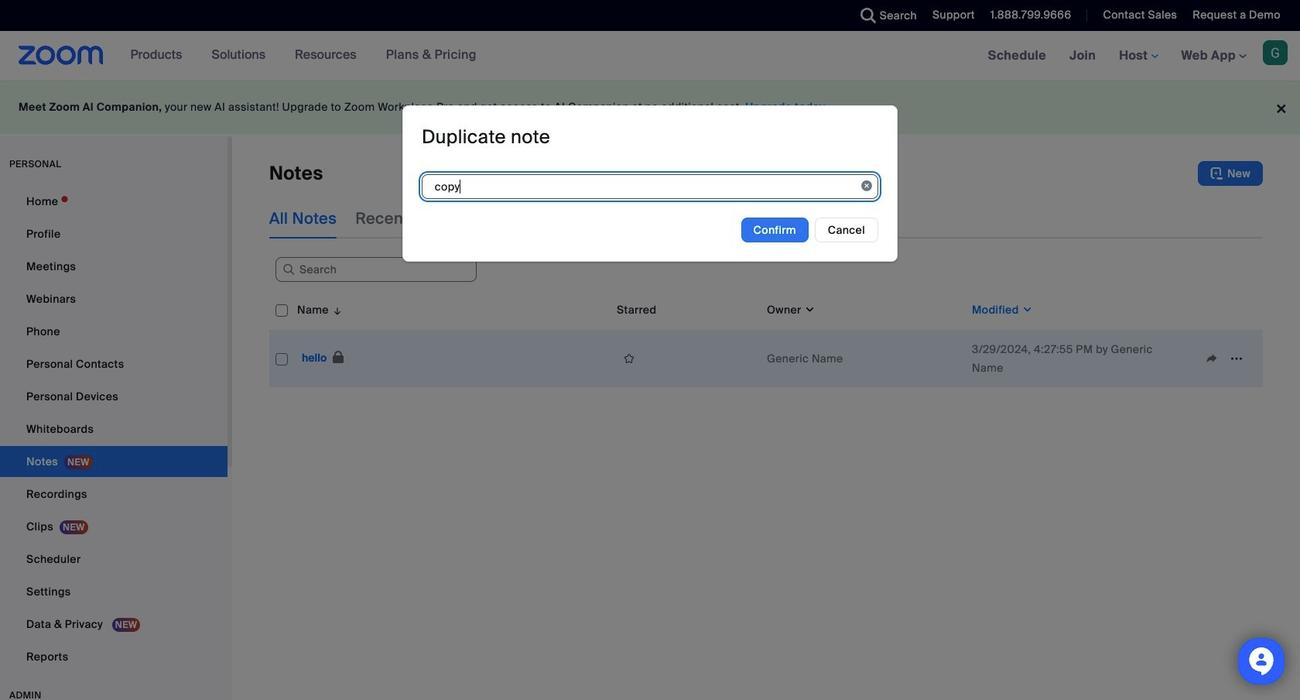 Task type: describe. For each thing, give the bounding box(es) containing it.
arrow down image
[[329, 300, 343, 319]]

Note title text field
[[422, 174, 879, 199]]

Search text field
[[276, 257, 477, 282]]

meetings navigation
[[977, 31, 1301, 81]]



Task type: locate. For each thing, give the bounding box(es) containing it.
application
[[269, 290, 1264, 387], [617, 347, 755, 370]]

banner
[[0, 31, 1301, 81]]

footer
[[0, 81, 1301, 134]]

dialog
[[403, 105, 898, 261]]

personal menu menu
[[0, 186, 228, 674]]

product information navigation
[[119, 31, 489, 81]]

heading
[[422, 124, 551, 148]]

tabs of all notes page tab list
[[269, 198, 766, 239]]



Task type: vqa. For each thing, say whether or not it's contained in the screenshot.
Search 'text box'
yes



